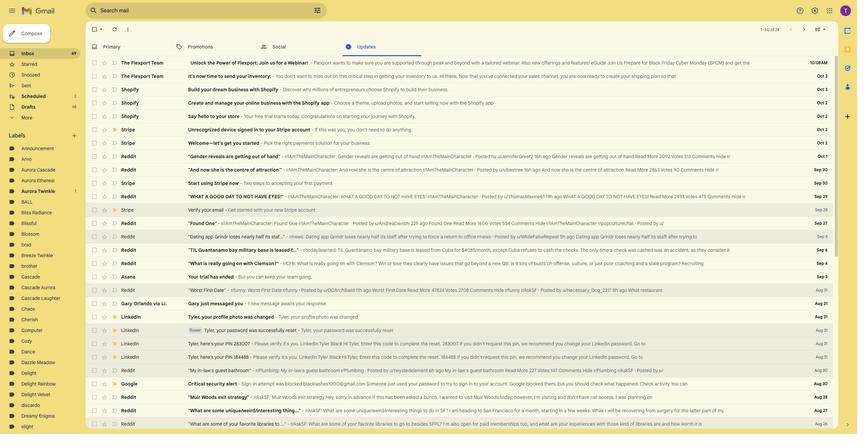 Task type: locate. For each thing, give the bounding box(es) containing it.
more left 2092
[[647, 154, 658, 160]]

17 row from the top
[[86, 270, 833, 284]]

team for it's now time to send your inventory. - you don't want to miss out on this critical step in getting your inventory to us. hi there, now that you've connected your sales channel, you are now ready to create your shipping plan so that
[[151, 73, 164, 79]]

u/twystedelement
[[390, 368, 428, 374]]

2 blocked from the left
[[526, 381, 543, 387]]

13 ﻿ from the left
[[386, 140, 386, 146]]

1 reddit from the top
[[121, 154, 136, 160]]

day up get
[[225, 194, 235, 200]]

28 up aug 27
[[823, 395, 828, 400]]

oct for discover why millions of entrepreneurs choose shopify to build their business. ﻿͏ ﻿͏ ﻿͏ ﻿͏ ﻿͏ ﻿͏ ﻿͏ ﻿͏ ﻿͏ ﻿͏ ﻿͏ ﻿͏ ﻿͏ ﻿͏ ﻿͏ ﻿͏ ﻿͏ ﻿͏ ﻿͏ ﻿͏ ﻿͏ ﻿͏ ﻿͏ ﻿͏ ﻿͏ ﻿͏ ﻿͏ ﻿͏ ﻿͏ ﻿͏ ﻿͏ ﻿͏ ﻿͏ ﻿͏ ﻿͏ ﻿͏ ﻿͏ ﻿͏ ﻿͏ ﻿͏ ﻿͏
[[817, 87, 824, 92]]

delight for delight rainbow
[[21, 381, 36, 387]]

4 30 from the top
[[823, 382, 828, 387]]

not up 'r/popculturechat' at bottom
[[613, 194, 623, 200]]

get down device
[[224, 140, 232, 146]]

code for 184488
[[381, 355, 392, 361]]

0 vertical spatial here's
[[200, 341, 213, 347]]

pin for 184488
[[225, 355, 233, 361]]

0 vertical spatial complete
[[400, 341, 420, 347]]

28 down 29
[[823, 208, 828, 213]]

reddit for "what is really going on with clemson?" - r/cfb: what is really going on with clemson? win or lose they clearly have issues that go beyond a new qb. is it lots of busts on offense, culture, or just poor coaching and a stale program? recruiting
[[121, 261, 136, 267]]

military up lose
[[383, 247, 398, 253]]

1 horizontal spatial she
[[359, 167, 367, 173]]

my up the try
[[445, 368, 451, 374]]

new left message
[[251, 301, 259, 307]]

i'm left visiting
[[534, 395, 540, 401]]

those
[[607, 421, 619, 428]]

aug 27
[[814, 408, 828, 413]]

refresh image
[[111, 26, 118, 33]]

62 ﻿ from the left
[[444, 140, 444, 146]]

0 horizontal spatial to
[[236, 194, 242, 200]]

0 horizontal spatial blocked
[[285, 381, 302, 387]]

2 reveals from the left
[[355, 154, 370, 160]]

0 horizontal spatial one
[[289, 221, 297, 227]]

2 muir from the left
[[474, 395, 483, 401]]

delight velvet
[[21, 392, 50, 398]]

30 for "and now she is the centre of attraction " - r/iamthemaincharacter: and now she is the centre of attraction r/iamthemaincharacter · posted by u/vibestree 16h ago and now she is the centre of attraction read more 2863 votes 90 comments hide r/
[[823, 167, 828, 172]]

can
[[256, 274, 264, 280], [680, 381, 688, 387]]

support image
[[796, 7, 804, 15]]

blocked
[[285, 381, 302, 387], [526, 381, 543, 387]]

2 bathroom from the left
[[483, 368, 504, 374]]

read
[[635, 154, 646, 160], [625, 167, 636, 173], [650, 194, 661, 200], [453, 221, 464, 227], [407, 288, 418, 294], [505, 368, 516, 374]]

0 horizontal spatial starting
[[343, 113, 359, 120]]

12 reddit from the top
[[121, 421, 135, 428]]

r/asksf
[[521, 288, 537, 294], [618, 368, 633, 374]]

votes left 147
[[538, 368, 549, 374]]

sep 6
[[817, 248, 828, 253]]

in right signed
[[254, 127, 258, 133]]

1 horizontal spatial exit
[[298, 395, 306, 401]]

55 ﻿ from the left
[[436, 140, 436, 146]]

gary for gary orlando via li.
[[121, 301, 132, 307]]

oct 3 for build your dream business with shopify - discover why millions of entrepreneurs choose shopify to build their business. ﻿͏ ﻿͏ ﻿͏ ﻿͏ ﻿͏ ﻿͏ ﻿͏ ﻿͏ ﻿͏ ﻿͏ ﻿͏ ﻿͏ ﻿͏ ﻿͏ ﻿͏ ﻿͏ ﻿͏ ﻿͏ ﻿͏ ﻿͏ ﻿͏ ﻿͏ ﻿͏ ﻿͏ ﻿͏ ﻿͏ ﻿͏ ﻿͏ ﻿͏ ﻿͏ ﻿͏ ﻿͏ ﻿͏ ﻿͏ ﻿͏ ﻿͏ ﻿͏ ﻿͏ ﻿͏ ﻿͏ ﻿͏
[[817, 87, 828, 92]]

you. for please verify it's you. linkedin tyler black hi tyler, enter this code to complete the reset. 283007 if you didn't request this pin, we recommend you change your linkedin password. go to
[[290, 341, 299, 347]]

blacklashes1000@gmail.com
[[303, 381, 365, 387]]

2 after from the left
[[668, 234, 678, 240]]

changed down message
[[254, 314, 274, 320]]

0 vertical spatial go
[[634, 341, 640, 347]]

cuba up is
[[508, 247, 520, 253]]

0 horizontal spatial reveals
[[208, 154, 225, 160]]

journey
[[371, 113, 387, 120]]

they right lose
[[403, 261, 412, 267]]

1 horizontal spatial beyond
[[471, 261, 487, 267]]

2 oct 3 from the top
[[817, 87, 828, 92]]

cuba up issues
[[442, 247, 453, 253]]

31 for r/funny: worst first date r/funny · posted by u/dcarchibald 11h ago worst first date read more 47824 votes 2708 comments hide r/funny r/asksf · posted by u/necessary_dog_2317 8h ago what restaurant
[[824, 288, 828, 293]]

or right culture,
[[589, 261, 594, 267]]

1 guantanamo from the left
[[198, 247, 228, 253]]

try
[[446, 381, 452, 387]]

that right issues
[[455, 261, 463, 267]]

72 ﻿ from the left
[[456, 140, 456, 146]]

aug for "what are some unique/weird/interesting thing..." - r/asksf: what are some unique/weird/interesting things to do in sf? i am heading to san francisco for a month, starting in a few weeks. while i will be recovering from surgery for the latter part of my
[[814, 408, 822, 413]]

in right sign
[[469, 381, 473, 387]]

more image
[[125, 26, 131, 33]]

really
[[208, 261, 221, 267], [314, 261, 325, 267]]

changed up flower tyler, your password was successfully reset - tyler, your password was successfully reset ͏ ͏ ͏ ͏ ͏ ͏ ͏ ͏ ͏ ͏ ͏ ͏ ͏ ͏ ͏ ͏ ͏ ͏ ͏ ͏ ͏ ͏ ͏ ͏ ͏ ͏ ͏ ͏ ͏ ͏ ͏ ͏ ͏ ͏ ͏ ͏ ͏ ͏ ͏ ͏ ͏ ͏ ͏ ͏ ͏ ͏ ͏ ͏ ͏ ͏ ͏ ͏ ͏ ͏ ͏ ͏ ͏ ͏ ͏ ͏ ͏ ͏ ͏ ͏ ͏ ͏ ͏ ͏ ͏ ͏ ͏ ͏ ͏ ͏ ͏ ͏ ͏ ͏ ͏
[[339, 314, 358, 320]]

2 horizontal spatial to
[[606, 194, 612, 200]]

tyler
[[319, 341, 330, 347], [318, 355, 328, 361]]

muir right visit
[[474, 395, 483, 401]]

1 vertical spatial code
[[381, 355, 392, 361]]

your trial has ended - but you can keep your team going. ‌ ‌ ‌ ‌ ‌ ‌ ‌ ‌ ‌ ‌ ‌ ‌ ‌ ‌ ‌ ‌ ‌ ‌ ‌ ‌ ‌ ‌ ‌ ‌ ‌ ‌ ‌ ‌ ‌ ‌ ‌ ‌ ‌ ‌ ‌ ‌ ‌ ‌ ‌ ‌ ‌ ‌ ‌ ‌ ‌ ‌ ‌ ‌ ‌ ‌ ‌ ‌ ‌ ‌ ‌ ‌ ‌ ‌ ‌ ‌ ‌ ‌ ‌ ‌ ‌ ‌ ‌ ‌ ‌ ‌ ‌ ‌ ‌ ‌ ‌ ‌ ‌ ‌ ‌ ‌ ‌ ‌ ‌ ‌
[[188, 274, 413, 280]]

0 vertical spatial from
[[431, 247, 441, 253]]

1 oct 3 from the top
[[817, 74, 828, 79]]

law's
[[204, 368, 214, 374], [294, 368, 305, 374], [458, 368, 469, 374]]

2 horizontal spatial a
[[577, 194, 580, 200]]

0 horizontal spatial what
[[341, 194, 354, 200]]

﻿
[[371, 140, 371, 146], [372, 140, 372, 146], [374, 140, 374, 146], [375, 140, 375, 146], [376, 140, 376, 146], [377, 140, 377, 146], [378, 140, 378, 146], [380, 140, 380, 146], [381, 140, 381, 146], [382, 140, 382, 146], [383, 140, 383, 146], [384, 140, 384, 146], [386, 140, 386, 146], [387, 140, 387, 146], [388, 140, 388, 146], [389, 140, 389, 146], [390, 140, 390, 146], [392, 140, 392, 146], [393, 140, 393, 146], [394, 140, 394, 146], [395, 140, 395, 146], [396, 140, 396, 146], [398, 140, 398, 146], [399, 140, 399, 146], [400, 140, 400, 146], [401, 140, 401, 146], [402, 140, 402, 146], [404, 140, 404, 146], [405, 140, 405, 146], [406, 140, 406, 146], [407, 140, 407, 146], [408, 140, 408, 146], [410, 140, 410, 146], [411, 140, 411, 146], [412, 140, 412, 146], [413, 140, 413, 146], [414, 140, 414, 146], [416, 140, 416, 146], [417, 140, 417, 146], [418, 140, 418, 146], [419, 140, 419, 146], [420, 140, 420, 146], [422, 140, 422, 146], [423, 140, 423, 146], [424, 140, 424, 146], [425, 140, 425, 146], [426, 140, 426, 146], [428, 140, 428, 146], [429, 140, 429, 146], [430, 140, 430, 146], [431, 140, 431, 146], [432, 140, 432, 146], [434, 140, 434, 146], [435, 140, 435, 146], [436, 140, 436, 146], [437, 140, 437, 146], [438, 140, 438, 146], [440, 140, 440, 146], [441, 140, 441, 146], [442, 140, 442, 146], [443, 140, 443, 146], [444, 140, 444, 146], [446, 140, 446, 146], [447, 140, 447, 146], [448, 140, 448, 146], [449, 140, 449, 146], [450, 140, 450, 146], [452, 140, 452, 146], [453, 140, 453, 146], [454, 140, 454, 146], [455, 140, 455, 146], [456, 140, 456, 146], [458, 140, 458, 146], [459, 140, 459, 146], [460, 140, 460, 146]]

1 leased from the left
[[275, 247, 290, 253]]

law's up security
[[204, 368, 214, 374]]

it right "consider"
[[727, 247, 730, 253]]

reset up tyler, here's your pin 283007 - please verify it's you. linkedin tyler black hi tyler, enter this code to complete the reset. 283007 if you didn't request this pin, we recommend you change your linkedin password. go to
[[383, 328, 393, 334]]

stripe
[[121, 127, 135, 133], [277, 127, 290, 133], [121, 140, 135, 146], [121, 180, 135, 186], [214, 180, 228, 186], [121, 207, 134, 213], [284, 207, 297, 213]]

2 horizontal spatial reveals
[[569, 154, 584, 160]]

"and
[[188, 167, 199, 173]]

2 horizontal spatial good
[[581, 194, 595, 200]]

aug 31 for please verify it's you. linkedin tyler black hi tyler, enter this code to complete the reset. 283007 if you didn't request this pin, we recommend you change your linkedin password. go to
[[816, 341, 828, 346]]

2 sep 30 from the top
[[814, 181, 828, 186]]

social tab
[[255, 37, 339, 56]]

Search mail text field
[[100, 7, 295, 14]]

started down signed
[[243, 140, 259, 146]]

will
[[607, 408, 614, 414]]

code up u/twystedelement
[[381, 355, 392, 361]]

force
[[428, 234, 439, 240]]

1 favorite from the left
[[240, 421, 256, 428]]

2 base from the left
[[400, 247, 410, 253]]

inbox
[[21, 51, 34, 57]]

2 vertical spatial r/
[[742, 194, 745, 200]]

pick
[[264, 140, 273, 146]]

aug for critical security alert - sign-in attempt was blocked blacklashes1000@gmail.com someone just used your password to try to sign in to your account. google blocked them, but you should check what happened. check activity you can
[[814, 382, 822, 387]]

6h
[[429, 368, 434, 374]]

50
[[765, 27, 769, 32]]

black down flower tyler, your password was successfully reset - tyler, your password was successfully reset ͏ ͏ ͏ ͏ ͏ ͏ ͏ ͏ ͏ ͏ ͏ ͏ ͏ ͏ ͏ ͏ ͏ ͏ ͏ ͏ ͏ ͏ ͏ ͏ ͏ ͏ ͏ ͏ ͏ ͏ ͏ ͏ ͏ ͏ ͏ ͏ ͏ ͏ ͏ ͏ ͏ ͏ ͏ ͏ ͏ ͏ ͏ ͏ ͏ ͏ ͏ ͏ ͏ ͏ ͏ ͏ ͏ ͏ ͏ ͏ ͏ ͏ ͏ ͏ ͏ ͏ ͏ ͏ ͏ ͏ ͏ ͏ ͏ ͏ ͏ ͏ ͏ ͏ ͏
[[331, 341, 342, 347]]

i'm
[[534, 395, 540, 401], [443, 421, 449, 428]]

older image
[[801, 26, 807, 33]]

exit down security
[[218, 395, 227, 401]]

sep 8
[[817, 234, 828, 239]]

aug for "my in-law's guest bathroom" - r/plumbing: my in-law's guest bathroom r/plumbing · posted by u/twystedelement 6h ago my in-law's guest bathroom read more 227 votes 147 comments hide r/plumbing r/asksf · posted by u/
[[815, 368, 822, 373]]

social
[[273, 44, 286, 50]]

recommend for 184488
[[526, 355, 551, 361]]

0 horizontal spatial r/asksf
[[521, 288, 537, 294]]

0 horizontal spatial do
[[386, 127, 391, 133]]

30 ﻿ from the left
[[406, 140, 406, 146]]

inbox link
[[21, 51, 34, 57]]

verify for please verify it's you. linkedin tyler black hi tyler, enter this code to complete the reset. 283007 if you didn't request this pin, we recommend you change your linkedin password. go to
[[270, 341, 282, 347]]

account up payments
[[292, 127, 310, 133]]

1 and from the left
[[339, 167, 348, 173]]

pin for 283007
[[225, 341, 233, 347]]

2 horizontal spatial loses
[[615, 234, 626, 240]]

row
[[86, 56, 833, 70], [86, 70, 833, 83], [86, 83, 833, 96], [86, 96, 833, 110], [86, 110, 833, 123], [86, 123, 833, 137], [86, 137, 833, 150], [86, 150, 833, 163], [86, 163, 833, 177], [86, 177, 833, 190], [86, 190, 833, 204], [86, 204, 833, 217], [86, 217, 833, 230], [86, 230, 833, 244], [86, 244, 833, 257], [86, 257, 833, 270], [86, 270, 833, 284], [86, 284, 833, 297], [86, 297, 833, 311], [86, 311, 833, 324], [86, 324, 833, 337], [86, 337, 833, 351], [86, 351, 833, 364], [86, 364, 833, 378], [86, 378, 833, 391], [86, 391, 833, 404], [86, 404, 833, 418], [86, 418, 833, 431]]

1 profile from the left
[[213, 314, 228, 320]]

not down the two
[[243, 194, 253, 200]]

16 row from the top
[[86, 257, 833, 270]]

25 row from the top
[[86, 378, 833, 391]]

1 horizontal spatial gender
[[552, 154, 568, 160]]

0 vertical spatial you
[[276, 73, 283, 79]]

was
[[328, 127, 336, 133], [628, 247, 636, 253], [654, 247, 662, 253], [244, 314, 253, 320], [330, 314, 338, 320], [249, 328, 257, 334], [346, 328, 354, 334], [276, 381, 284, 387], [618, 395, 626, 401]]

59 ﻿ from the left
[[441, 140, 441, 146]]

with left those at right bottom
[[596, 421, 605, 428]]

"what is really going on with clemson?" - r/cfb: what is really going on with clemson? win or lose they clearly have issues that go beyond a new qb. is it lots of busts on offense, culture, or just poor coaching and a stale program? recruiting
[[188, 261, 704, 267]]

r/plumbing:
[[256, 368, 280, 374]]

32 ﻿ from the left
[[408, 140, 408, 146]]

here's for tyler, here's your pin 184488 - please verify it's you. linkedin tyler black hi tyler, enter this code to complete the reset. 184488 if you didn't request this pin, we recommend you change your linkedin password. go to
[[200, 355, 213, 361]]

15 row from the top
[[86, 244, 833, 257]]

car
[[590, 395, 597, 401]]

1 vertical spatial pin
[[225, 355, 233, 361]]

start using stripe now - two steps to accepting your first payment ‌ ‌ ‌ ‌ ‌ ‌ ‌ ‌ ‌ ‌ ‌ ‌ ‌ ‌ ‌ ‌ ‌ ‌ ‌ ‌ ‌ ‌ ‌ ‌ ‌ ‌ ‌ ‌ ‌ ‌ ‌ ‌ ‌ ‌ ‌ ‌ ‌ ‌ ‌ ‌ ‌ ‌ ‌ ‌ ‌ ‌ ‌ ‌ ‌ ‌ ‌ ‌ ‌ ‌ ‌ ‌ ‌ ‌ ‌ ‌ ‌ ‌ ‌ ‌ ‌ ‌ ‌ ‌ ‌ ‌ ‌ ‌ ‌ ‌ ‌ ‌ ‌ ‌ ‌ ‌
[[188, 180, 428, 186]]

u/thomasmaxine61
[[504, 194, 545, 200]]

2 and from the left
[[542, 167, 550, 173]]

bliss
[[21, 210, 31, 216]]

sep left 29
[[814, 194, 822, 199]]

reset
[[286, 328, 297, 334], [383, 328, 393, 334]]

she
[[211, 167, 219, 173], [359, 167, 367, 173], [561, 167, 569, 173]]

5 row from the top
[[86, 110, 833, 123]]

reddit for "muir woods exit strategy" - r/asksf: muir woods exit strategy hey, sorry in advance if this has been asked a bunch. i wanted to visit muir woods today, however, i'm visiting and don't have car access. i was planning on
[[121, 395, 136, 401]]

2 for welcome—let's get you started - pick the right payments solution for your business ﻿ ﻿ ﻿ ﻿ ﻿ ﻿ ﻿ ﻿ ﻿ ﻿ ﻿ ﻿ ﻿ ﻿ ﻿ ﻿ ﻿ ﻿ ﻿ ﻿ ﻿ ﻿ ﻿ ﻿ ﻿ ﻿ ﻿ ﻿ ﻿ ﻿ ﻿ ﻿ ﻿ ﻿ ﻿ ﻿ ﻿ ﻿ ﻿ ﻿ ﻿ ﻿ ﻿ ﻿ ﻿ ﻿ ﻿ ﻿ ﻿ ﻿ ﻿ ﻿ ﻿ ﻿ ﻿ ﻿ ﻿ ﻿ ﻿ ﻿ ﻿ ﻿ ﻿ ﻿ ﻿ ﻿ ﻿ ﻿ ﻿ ﻿ ﻿ ﻿ ﻿ ﻿ ﻿
[[825, 141, 828, 146]]

0 horizontal spatial gary
[[121, 301, 132, 307]]

3 "what from the top
[[188, 421, 201, 428]]

check
[[614, 247, 627, 253], [590, 381, 603, 387]]

enter up someone
[[360, 355, 371, 361]]

hi for 283007
[[343, 341, 348, 347]]

2 gender from the left
[[552, 154, 568, 160]]

0 horizontal spatial attraction
[[256, 167, 279, 173]]

5 ﻿ from the left
[[376, 140, 376, 146]]

business down need
[[351, 140, 370, 146]]

reddit for "worst first date" - r/funny: worst first date r/funny · posted by u/dcarchibald 11h ago worst first date read more 47824 votes 2708 comments hide r/funny r/asksf · posted by u/necessary_dog_2317 8h ago what restaurant
[[121, 288, 135, 294]]

0 vertical spatial 28
[[823, 208, 828, 213]]

photo down 'messaged'
[[229, 314, 243, 320]]

trying
[[409, 234, 421, 240], [679, 234, 692, 240]]

2 libraries from the left
[[376, 421, 392, 428]]

bliss radiance link
[[21, 210, 52, 216]]

0 horizontal spatial unique/weird/interesting
[[225, 408, 281, 414]]

guest up "blacklashes1000@gmail.com"
[[306, 368, 318, 374]]

ethereal
[[37, 178, 54, 184]]

36 ﻿ from the left
[[413, 140, 413, 146]]

3 day from the left
[[596, 194, 605, 200]]

1 what from the left
[[341, 194, 354, 200]]

1 vertical spatial the
[[121, 73, 130, 79]]

a left few on the right bottom of page
[[564, 408, 567, 414]]

16 ﻿ from the left
[[389, 140, 389, 146]]

going up ended
[[222, 261, 235, 267]]

ago right 11h
[[363, 288, 371, 294]]

profile down gary just messaged you - 1 new message awaits your response ͏ ͏ ͏ ͏ ͏ ͏ ͏ ͏ ͏ ͏ ͏ ͏ ͏ ͏ ͏ ͏ ͏ ͏ ͏ ͏ ͏ ͏ ͏ ͏ ͏ ͏ ͏ ͏ ͏ ͏ ͏ ͏ ͏ ͏ ͏ ͏ ͏ ͏ ͏ ͏ ͏ ͏ ͏ ͏ ͏ ͏ ͏ ͏ ͏ ͏ ͏ ͏ ͏ ͏ ͏ ͏ ͏ ͏ ͏ ͏ ͏ ͏ ͏ ͏ ͏ ͏ ͏ ͏ ͏ ͏ ͏ ͏ ͏ ͏ ͏ ͏ ͏ ͏ ͏ ͏ ͏ ͏ ͏
[[301, 314, 315, 320]]

1 horizontal spatial that
[[469, 73, 478, 79]]

gmail image
[[21, 4, 58, 17]]

22 row from the top
[[86, 337, 833, 351]]

1 woods from the left
[[201, 395, 217, 401]]

for right surgery
[[674, 408, 680, 414]]

poor
[[604, 261, 614, 267]]

184488 up "my in-law's guest bathroom" - r/plumbing: my in-law's guest bathroom r/plumbing · posted by u/twystedelement 6h ago my in-law's guest bathroom read more 227 votes 147 comments hide r/plumbing r/asksf · posted by u/
[[441, 355, 456, 361]]

1 horizontal spatial join
[[607, 60, 616, 66]]

0 horizontal spatial loses
[[229, 234, 240, 240]]

twinkle down the ethereal on the top left
[[38, 188, 55, 195]]

0 horizontal spatial first
[[204, 288, 213, 294]]

53 ﻿ from the left
[[434, 140, 434, 146]]

1 horizontal spatial from
[[646, 408, 656, 414]]

enter for 283007
[[361, 341, 372, 347]]

1 horizontal spatial found
[[429, 221, 442, 227]]

1 or from the left
[[387, 261, 392, 267]]

has
[[210, 274, 218, 280], [385, 395, 393, 401]]

oct 3 for it's now time to send your inventory. - you don't want to miss out on this critical step in getting your inventory to us. hi there, now that you've connected your sales channel, you are now ready to create your shipping plan so that
[[817, 74, 828, 79]]

"what are some of your favorite libraries to ..." - r/asksf: what are some of your favorite libraries to go to besides sfpl? i'm also open for paid memberships too, and what are your experiences with those kind of libraries are and how worth it is
[[188, 421, 702, 428]]

1 horizontal spatial trying
[[679, 234, 692, 240]]

2 30 from the top
[[823, 181, 828, 186]]

1 horizontal spatial changed
[[339, 314, 358, 320]]

found up force
[[429, 221, 442, 227]]

the flexport team for it's now time to send your inventory. - you don't want to miss out on this critical step in getting your inventory to us. hi there, now that you've connected your sales channel, you are now ready to create your shipping plan so that
[[121, 73, 164, 79]]

1 vertical spatial check
[[590, 381, 603, 387]]

22h
[[411, 221, 419, 227]]

1 really from the left
[[208, 261, 221, 267]]

alert
[[226, 381, 237, 387]]

it's for please verify it's you. linkedin tyler black hi tyler, enter this code to complete the reset. 184488 if you didn't request this pin, we recommend you change your linkedin password. go to
[[282, 355, 288, 361]]

1 vertical spatial don't
[[356, 127, 367, 133]]

30 for critical security alert - sign-in attempt was blocked blacklashes1000@gmail.com someone just used your password to try to sign in to your account. google blocked them, but you should check what happened. check activity you can
[[823, 382, 828, 387]]

beyond down $4085/month,
[[471, 261, 487, 267]]

1 horizontal spatial what
[[563, 194, 576, 200]]

code for 283007
[[382, 341, 393, 347]]

1 horizontal spatial favorite
[[358, 421, 374, 428]]

to
[[236, 194, 242, 200], [384, 194, 390, 200], [606, 194, 612, 200]]

ready
[[587, 73, 599, 79]]

11 ﻿ from the left
[[383, 140, 383, 146]]

0 horizontal spatial i'm
[[443, 421, 449, 428]]

r/plumbing up happened. at the bottom right of the page
[[594, 368, 616, 374]]

4 reddit from the top
[[121, 221, 136, 227]]

1 horizontal spatial time
[[600, 247, 609, 253]]

0 horizontal spatial day
[[225, 194, 235, 200]]

1 horizontal spatial reveals
[[355, 154, 370, 160]]

19 ﻿ from the left
[[393, 140, 393, 146]]

2 law's from the left
[[294, 368, 305, 374]]

1 muir from the left
[[272, 395, 281, 401]]

1 horizontal spatial law's
[[294, 368, 305, 374]]

accepting
[[271, 180, 292, 186]]

row containing asana
[[86, 270, 833, 284]]

2 in- from the left
[[288, 368, 294, 374]]

"worst first date" - r/funny: worst first date r/funny · posted by u/dcarchibald 11h ago worst first date read more 47824 votes 2708 comments hide r/funny r/asksf · posted by u/necessary_dog_2317 8h ago what restaurant
[[188, 288, 662, 294]]

of
[[770, 27, 774, 32], [232, 60, 236, 66], [329, 87, 334, 93], [261, 154, 266, 160], [404, 154, 408, 160], [618, 154, 622, 160], [250, 167, 255, 173], [395, 167, 400, 173], [598, 167, 602, 173], [528, 261, 533, 267], [712, 408, 717, 414], [223, 421, 228, 428], [342, 421, 346, 428], [630, 421, 634, 428]]

1 vertical spatial request
[[483, 355, 500, 361]]

1 exit from the left
[[218, 395, 227, 401]]

2 horizontal spatial have
[[624, 194, 635, 200]]

7 ﻿ from the left
[[378, 140, 378, 146]]

inventory
[[406, 73, 426, 79]]

ago right 6h
[[436, 368, 444, 374]]

woods up san in the bottom of the page
[[484, 395, 499, 401]]

reddit for "my in-law's guest bathroom" - r/plumbing: my in-law's guest bathroom r/plumbing · posted by u/twystedelement 6h ago my in-law's guest bathroom read more 227 votes 147 comments hide r/plumbing r/asksf · posted by u/
[[121, 368, 135, 374]]

0 vertical spatial request
[[486, 341, 502, 347]]

3 its from the left
[[651, 234, 656, 240]]

r/iamthemaincharacter: up first
[[286, 167, 338, 173]]

what left restaurant
[[628, 288, 639, 294]]

oct for choose a theme, upload photos, and start selling now with the shopify app ͏‌ ͏‌ ͏‌ ͏‌ ͏‌ ͏‌ ͏‌ ͏‌ ͏‌ ͏‌ ͏‌ ͏‌ ͏‌ ͏‌ ͏‌ ͏‌ ͏‌ ͏‌ ͏‌ ͏‌ ͏‌ ͏‌ ͏‌ ͏‌ ͏‌ ͏‌ ͏‌ ͏‌ ͏‌ ͏‌ ͏‌ ͏‌ ͏‌ ͏‌ ͏‌ ͏‌ ͏‌ ͏‌ ͏‌ ͏‌ ͏‌ ͏‌
[[817, 100, 824, 105]]

2 vertical spatial if
[[457, 355, 460, 361]]

hi for 184488
[[342, 355, 346, 361]]

1 attraction from the left
[[256, 167, 279, 173]]

0 vertical spatial can
[[256, 274, 264, 280]]

1 horizontal spatial muir
[[474, 395, 483, 401]]

half
[[256, 234, 264, 240], [371, 234, 379, 240], [642, 234, 650, 240]]

on up but
[[236, 261, 242, 267]]

r/iamthemaincharacter: down payments
[[285, 154, 337, 160]]

password.
[[611, 341, 633, 347], [608, 355, 630, 361]]

reddit for "gender reveals are getting out of hand" - r/iamthemaincharacter: gender reveals are getting out of hand r/iamthemaincharacter · posted by u/jennifergreer2 16h ago gender reveals are getting out of hand read more 2092 votes 313 comments hide r/
[[121, 154, 136, 160]]

1 cuba from the left
[[442, 247, 453, 253]]

loses
[[229, 234, 240, 240], [345, 234, 356, 240], [615, 234, 626, 240]]

recommend for 283007
[[529, 341, 554, 347]]

primary tab
[[86, 37, 170, 56]]

more left 47824
[[419, 288, 430, 294]]

3 for your trial has ended - but you can keep your team going. ‌ ‌ ‌ ‌ ‌ ‌ ‌ ‌ ‌ ‌ ‌ ‌ ‌ ‌ ‌ ‌ ‌ ‌ ‌ ‌ ‌ ‌ ‌ ‌ ‌ ‌ ‌ ‌ ‌ ‌ ‌ ‌ ‌ ‌ ‌ ‌ ‌ ‌ ‌ ‌ ‌ ‌ ‌ ‌ ‌ ‌ ‌ ‌ ‌ ‌ ‌ ‌ ‌ ‌ ‌ ‌ ‌ ‌ ‌ ‌ ‌ ‌ ‌ ‌ ‌ ‌ ‌ ‌ ‌ ‌ ‌ ‌ ‌ ‌ ‌ ‌ ‌ ‌ ‌ ‌ ‌ ‌ ‌ ‌
[[825, 275, 828, 280]]

0 horizontal spatial date
[[272, 288, 282, 294]]

0 vertical spatial i'm
[[534, 395, 540, 401]]

blossom link
[[21, 231, 39, 237]]

aurora ethereal link
[[21, 178, 54, 184]]

what down month,
[[539, 421, 549, 428]]

39 ﻿ from the left
[[417, 140, 417, 146]]

what up access.
[[604, 381, 615, 387]]

dating up only
[[576, 234, 590, 240]]

settings image
[[811, 7, 819, 15]]

1 vertical spatial can
[[680, 381, 688, 387]]

7 row from the top
[[86, 137, 833, 150]]

0 vertical spatial don't
[[284, 73, 295, 79]]

row containing gary orlando via li.
[[86, 297, 833, 311]]

on down til
[[340, 261, 345, 267]]

advance
[[353, 395, 371, 401]]

554
[[502, 221, 510, 227]]

main content
[[86, 21, 838, 435]]

3 first from the left
[[386, 288, 395, 294]]

team for unlock the power of flexport: join us for a webinar! - flexport wants to make sure you are supported through peak and beyond with a tailored webinar. also new offerings and features! eguide join us prepare for black friday cyber monday (bfcm) and get the
[[151, 60, 164, 66]]

1 horizontal spatial a
[[355, 194, 358, 200]]

1 horizontal spatial in-
[[288, 368, 294, 374]]

1 horizontal spatial what
[[604, 381, 615, 387]]

ago right u/jennifergreer2
[[543, 154, 551, 160]]

tyler for please verify it's you. linkedin tyler black hi tyler, enter this code to complete the reset. 184488 if you didn't request this pin, we recommend you change your linkedin password. go to
[[318, 355, 328, 361]]

go for please verify it's you. linkedin tyler black hi tyler, enter this code to complete the reset. 283007 if you didn't request this pin, we recommend you change your linkedin password. go to
[[634, 341, 640, 347]]

woods up thing..."
[[282, 395, 297, 401]]

say hello to your store - your free trial starts today. congratulations on starting your journey with shopify. ﻿͏ ﻿͏ ﻿͏ ﻿͏ ﻿͏ ﻿͏ ﻿͏ ﻿͏ ﻿͏ ﻿͏ ﻿͏ ﻿͏ ﻿͏ ﻿͏ ﻿͏ ﻿͏ ﻿͏ ﻿͏ ﻿͏ ﻿͏ ﻿͏ ﻿͏ ﻿͏ ﻿͏ ﻿͏ ﻿͏ ﻿͏ ﻿͏ ﻿͏ ﻿͏ ͏‌ ͏‌ ͏‌ ͏‌ ͏‌ ͏‌ ͏‌ ͏‌ ͏‌
[[188, 113, 462, 120]]

verify your email - get started with your new stripe account ‌ ‌ ‌ ‌ ‌ ‌ ‌ ‌ ‌ ‌ ‌ ‌ ‌ ‌ ‌ ‌ ‌ ‌ ‌ ‌ ‌ ‌ ‌ ‌ ‌ ‌ ‌ ‌ ‌ ‌ ‌ ‌ ‌ ‌ ‌ ‌ ‌ ‌ ‌ ‌ ‌ ‌ ‌ ‌ ‌ ‌ ‌ ‌ ‌ ‌ ‌ ‌ ‌ ‌ ‌ ‌ ‌ ‌ ‌ ‌ ‌ ‌ ‌ ‌ ‌ ‌ ‌ ‌ ‌ ‌ ‌ ‌ ‌ ‌ ‌ ‌ ‌ ‌ ‌ ‌
[[188, 207, 411, 213]]

24 ﻿ from the left
[[399, 140, 399, 146]]

25 ﻿ from the left
[[400, 140, 400, 146]]

r/funny down is
[[505, 288, 520, 294]]

1 eyes! from the left
[[414, 194, 427, 200]]

flower tyler, your password was successfully reset - tyler, your password was successfully reset ͏ ͏ ͏ ͏ ͏ ͏ ͏ ͏ ͏ ͏ ͏ ͏ ͏ ͏ ͏ ͏ ͏ ͏ ͏ ͏ ͏ ͏ ͏ ͏ ͏ ͏ ͏ ͏ ͏ ͏ ͏ ͏ ͏ ͏ ͏ ͏ ͏ ͏ ͏ ͏ ͏ ͏ ͏ ͏ ͏ ͏ ͏ ͏ ͏ ͏ ͏ ͏ ͏ ͏ ͏ ͏ ͏ ͏ ͏ ͏ ͏ ͏ ͏ ͏ ͏ ͏ ͏ ͏ ͏ ͏ ͏ ͏ ͏ ͏ ͏ ͏ ͏ ͏ ͏
[[189, 328, 488, 334]]

enter
[[361, 341, 372, 347], [360, 355, 371, 361]]

2 not from the left
[[391, 194, 400, 200]]

what down hey,
[[323, 408, 334, 414]]

cascade laughter
[[21, 296, 60, 302]]

staff down u/andreadavism
[[387, 234, 397, 240]]

0 horizontal spatial r/funny
[[283, 288, 298, 294]]

1 horizontal spatial it
[[695, 421, 697, 428]]

the flexport team for unlock the power of flexport: join us for a webinar! - flexport wants to make sure you are supported through peak and beyond with a tailored webinar. also new offerings and features! eguide join us prepare for black friday cyber monday (bfcm) and get the
[[121, 60, 164, 66]]

26 row from the top
[[86, 391, 833, 404]]

build
[[406, 87, 416, 93]]

1 horizontal spatial grindr
[[330, 234, 344, 240]]

attraction
[[256, 167, 279, 173], [401, 167, 422, 173], [604, 167, 624, 173]]

advanced search options image
[[311, 4, 324, 17]]

posted down busts
[[540, 288, 555, 294]]

0 vertical spatial delight
[[21, 371, 36, 377]]

it's
[[188, 73, 195, 79]]

law's up sign
[[458, 368, 469, 374]]

0 horizontal spatial bathroom
[[319, 368, 340, 374]]

orlando
[[134, 301, 152, 307]]

pin
[[225, 341, 233, 347], [225, 355, 233, 361]]

1 horizontal spatial i'm
[[534, 395, 540, 401]]

0 horizontal spatial photo
[[229, 314, 243, 320]]

cascade up the chaos link at bottom
[[21, 296, 40, 302]]

cascade down cascade link in the left bottom of the page
[[21, 285, 40, 291]]

blossom
[[21, 231, 39, 237]]

1 first from the left
[[204, 288, 213, 294]]

2 horizontal spatial centre
[[583, 167, 597, 173]]

..."
[[281, 421, 286, 428]]

code up tyler, here's your pin 184488 - please verify it's you. linkedin tyler black hi tyler, enter this code to complete the reset. 184488 if you didn't request this pin, we recommend you change your linkedin password. go to
[[382, 341, 393, 347]]

guest up visit
[[470, 368, 482, 374]]

7 reddit from the top
[[121, 261, 136, 267]]

None checkbox
[[91, 73, 98, 80], [91, 113, 98, 120], [91, 167, 98, 173], [91, 207, 98, 214], [91, 220, 98, 227], [91, 234, 98, 240], [91, 247, 98, 254], [91, 260, 98, 267], [91, 274, 98, 281], [91, 287, 98, 294], [91, 301, 98, 307], [91, 314, 98, 321], [91, 341, 98, 347], [91, 368, 98, 374], [91, 381, 98, 388], [91, 394, 98, 401], [91, 408, 98, 414], [91, 421, 98, 428], [91, 73, 98, 80], [91, 113, 98, 120], [91, 167, 98, 173], [91, 207, 98, 214], [91, 220, 98, 227], [91, 234, 98, 240], [91, 247, 98, 254], [91, 260, 98, 267], [91, 274, 98, 281], [91, 287, 98, 294], [91, 301, 98, 307], [91, 314, 98, 321], [91, 341, 98, 347], [91, 368, 98, 374], [91, 381, 98, 388], [91, 394, 98, 401], [91, 408, 98, 414], [91, 421, 98, 428]]

1 here's from the top
[[200, 341, 213, 347]]

sep for but you can keep your team going. ‌ ‌ ‌ ‌ ‌ ‌ ‌ ‌ ‌ ‌ ‌ ‌ ‌ ‌ ‌ ‌ ‌ ‌ ‌ ‌ ‌ ‌ ‌ ‌ ‌ ‌ ‌ ‌ ‌ ‌ ‌ ‌ ‌ ‌ ‌ ‌ ‌ ‌ ‌ ‌ ‌ ‌ ‌ ‌ ‌ ‌ ‌ ‌ ‌ ‌ ‌ ‌ ‌ ‌ ‌ ‌ ‌ ‌ ‌ ‌ ‌ ‌ ‌ ‌ ‌ ‌ ‌ ‌ ‌ ‌ ‌ ‌ ‌ ‌ ‌ ‌ ‌ ‌ ‌ ‌ ‌ ‌ ‌ ‌
[[817, 275, 824, 280]]

started right get
[[237, 207, 252, 213]]

delight up discardo link
[[21, 392, 36, 398]]

first down lose
[[386, 288, 395, 294]]

sep 30 for "and now she is the centre of attraction " - r/iamthemaincharacter: and now she is the centre of attraction r/iamthemaincharacter · posted by u/vibestree 16h ago and now she is the centre of attraction read more 2863 votes 90 comments hide r/
[[814, 167, 828, 172]]

2 to from the left
[[384, 194, 390, 200]]

2 for unrecognized device signed in to your stripe account - if this was you, you don't need to do anything. ‌ ‌ ‌ ‌ ‌ ‌ ‌ ‌ ‌ ‌ ‌ ‌ ‌ ‌ ‌ ‌ ‌ ‌ ‌ ‌ ‌ ‌ ‌ ‌ ‌ ‌ ‌ ‌ ‌ ‌ ‌ ‌ ‌ ‌ ‌ ‌ ‌ ‌ ‌ ‌ ‌ ‌ ‌ ‌ ‌ ‌ ‌ ‌ ‌ ‌ ‌ ‌ ‌ ‌ ‌ ‌ ‌ ‌ ‌ ‌ ‌ ‌ ‌ ‌ ‌ ‌ ‌ ‌ ‌ ‌ ‌ ‌ ‌ ‌ ‌
[[825, 127, 828, 132]]

1 horizontal spatial cuba
[[508, 247, 520, 253]]

bathroom up "blacklashes1000@gmail.com"
[[319, 368, 340, 374]]

1 vertical spatial reset.
[[428, 355, 440, 361]]

leased up the clearly
[[416, 247, 430, 253]]

going.
[[299, 274, 312, 280]]

gary for gary just messaged you - 1 new message awaits your response ͏ ͏ ͏ ͏ ͏ ͏ ͏ ͏ ͏ ͏ ͏ ͏ ͏ ͏ ͏ ͏ ͏ ͏ ͏ ͏ ͏ ͏ ͏ ͏ ͏ ͏ ͏ ͏ ͏ ͏ ͏ ͏ ͏ ͏ ͏ ͏ ͏ ͏ ͏ ͏ ͏ ͏ ͏ ͏ ͏ ͏ ͏ ͏ ͏ ͏ ͏ ͏ ͏ ͏ ͏ ͏ ͏ ͏ ͏ ͏ ͏ ͏ ͏ ͏ ͏ ͏ ͏ ͏ ͏ ͏ ͏ ͏ ͏ ͏ ͏ ͏ ͏ ͏ ͏ ͏ ͏ ͏ ͏
[[188, 301, 199, 307]]

toggle split pane mode image
[[814, 26, 821, 33]]

it right worth
[[695, 421, 697, 428]]

1 50 of 74
[[761, 27, 779, 32]]

2 horizontal spatial nearly
[[627, 234, 640, 240]]

0 horizontal spatial from
[[431, 247, 441, 253]]

pin, for 283007
[[512, 341, 520, 347]]

0 vertical spatial what
[[604, 381, 615, 387]]

None checkbox
[[91, 26, 98, 33], [91, 60, 98, 66], [91, 86, 98, 93], [91, 100, 98, 106], [91, 127, 98, 133], [91, 140, 98, 147], [91, 153, 98, 160], [91, 180, 98, 187], [91, 193, 98, 200], [91, 327, 98, 334], [91, 354, 98, 361], [91, 26, 98, 33], [91, 60, 98, 66], [91, 86, 98, 93], [91, 100, 98, 106], [91, 127, 98, 133], [91, 140, 98, 147], [91, 153, 98, 160], [91, 180, 98, 187], [91, 193, 98, 200], [91, 327, 98, 334], [91, 354, 98, 361]]

only
[[590, 247, 598, 253]]

unique/weird/interesting
[[225, 408, 281, 414], [356, 408, 408, 414]]

reddit for "til guantanamo bay military base is leased f..." - r/todayilearned: til guantanamo bay military base is leased from cuba for $4085/month, except cuba refuses to cash the checks. the only time a check was cashed was an accident, as they consider it
[[121, 247, 136, 253]]

27 for "what are some unique/weird/interesting thing..." - r/asksf: what are some unique/weird/interesting things to do in sf? i am heading to san francisco for a month, starting in a few weeks. while i will be recovering from surgery for the latter part of my
[[823, 408, 828, 413]]

1 the flexport team from the top
[[121, 60, 164, 66]]

didn't for 184488
[[470, 355, 482, 361]]

1 vertical spatial have
[[579, 395, 589, 401]]

1 changed from the left
[[254, 314, 274, 320]]

time up the dream
[[207, 73, 217, 79]]

tab list
[[838, 21, 857, 410], [86, 37, 838, 56]]

read up 'account.'
[[505, 368, 516, 374]]

shopify.
[[398, 113, 416, 120]]

r/asksf:
[[254, 395, 271, 401], [305, 408, 322, 414], [291, 421, 308, 428]]

1 horizontal spatial google
[[510, 381, 525, 387]]

li.
[[161, 301, 167, 307]]

None search field
[[86, 3, 327, 19]]

3 in- from the left
[[452, 368, 458, 374]]

18 row from the top
[[86, 284, 833, 297]]

0 horizontal spatial centre
[[234, 167, 249, 173]]

2 horizontal spatial password
[[419, 381, 439, 387]]

0 vertical spatial it's
[[283, 341, 289, 347]]

to up 'r/popculturechat' at bottom
[[606, 194, 612, 200]]

28 for verify your email - get started with your new stripe account ‌ ‌ ‌ ‌ ‌ ‌ ‌ ‌ ‌ ‌ ‌ ‌ ‌ ‌ ‌ ‌ ‌ ‌ ‌ ‌ ‌ ‌ ‌ ‌ ‌ ‌ ‌ ‌ ‌ ‌ ‌ ‌ ‌ ‌ ‌ ‌ ‌ ‌ ‌ ‌ ‌ ‌ ‌ ‌ ‌ ‌ ‌ ‌ ‌ ‌ ‌ ‌ ‌ ‌ ‌ ‌ ‌ ‌ ‌ ‌ ‌ ‌ ‌ ‌ ‌ ‌ ‌ ‌ ‌ ‌ ‌ ‌ ‌ ‌ ‌ ‌ ‌ ‌ ‌ ‌
[[823, 208, 828, 213]]

1 dating from the left
[[306, 234, 320, 240]]

2 found from the left
[[429, 221, 442, 227]]

we for 283007
[[521, 341, 527, 347]]

cascade for cascade link in the left bottom of the page
[[21, 274, 40, 280]]

2 vertical spatial "what
[[188, 421, 201, 428]]

40 ﻿ from the left
[[418, 140, 418, 146]]

oct for your free trial starts today. congratulations on starting your journey with shopify. ﻿͏ ﻿͏ ﻿͏ ﻿͏ ﻿͏ ﻿͏ ﻿͏ ﻿͏ ﻿͏ ﻿͏ ﻿͏ ﻿͏ ﻿͏ ﻿͏ ﻿͏ ﻿͏ ﻿͏ ﻿͏ ﻿͏ ﻿͏ ﻿͏ ﻿͏ ﻿͏ ﻿͏ ﻿͏ ﻿͏ ﻿͏ ﻿͏ ﻿͏ ﻿͏ ͏‌ ͏‌ ͏‌ ͏‌ ͏‌ ͏‌ ͏‌ ͏‌ ͏‌
[[817, 114, 824, 119]]

1 vertical spatial it
[[516, 261, 518, 267]]

if
[[372, 395, 375, 401]]

the for it's now time to send your inventory.
[[121, 73, 130, 79]]

0 horizontal spatial grindr
[[215, 234, 228, 240]]

33 ﻿ from the left
[[410, 140, 410, 146]]

have down steps
[[255, 194, 267, 200]]

enter down flower tyler, your password was successfully reset - tyler, your password was successfully reset ͏ ͏ ͏ ͏ ͏ ͏ ͏ ͏ ͏ ͏ ͏ ͏ ͏ ͏ ͏ ͏ ͏ ͏ ͏ ͏ ͏ ͏ ͏ ͏ ͏ ͏ ͏ ͏ ͏ ͏ ͏ ͏ ͏ ͏ ͏ ͏ ͏ ͏ ͏ ͏ ͏ ͏ ͏ ͏ ͏ ͏ ͏ ͏ ͏ ͏ ͏ ͏ ͏ ͏ ͏ ͏ ͏ ͏ ͏ ͏ ͏ ͏ ͏ ͏ ͏ ͏ ͏ ͏ ͏ ͏ ͏ ͏ ͏ ͏ ͏ ͏ ͏ ͏ ͏
[[361, 341, 372, 347]]

cascade down brother link
[[21, 274, 40, 280]]

0 vertical spatial pin
[[225, 341, 233, 347]]

2 reddit from the top
[[121, 167, 136, 173]]

verify for please verify it's you. linkedin tyler black hi tyler, enter this code to complete the reset. 184488 if you didn't request this pin, we recommend you change your linkedin password. go to
[[268, 355, 280, 361]]

0 horizontal spatial r/plumbing
[[341, 368, 364, 374]]

reset. for 283007
[[429, 341, 441, 347]]

or right "win"
[[387, 261, 392, 267]]

1 vertical spatial didn't
[[470, 355, 482, 361]]

aurora twinkle
[[21, 188, 55, 195]]

to up u/andreadavism
[[384, 194, 390, 200]]

gary left orlando
[[121, 301, 132, 307]]

go for please verify it's you. linkedin tyler black hi tyler, enter this code to complete the reset. 184488 if you didn't request this pin, we recommend you change your linkedin password. go to
[[631, 355, 637, 361]]

1 vertical spatial r/
[[716, 167, 719, 173]]

20 ﻿ from the left
[[394, 140, 394, 146]]

3 a from the left
[[577, 194, 580, 200]]

there,
[[445, 73, 458, 79]]

start
[[414, 100, 424, 106]]

flower
[[189, 328, 201, 333]]

9 row from the top
[[86, 163, 833, 177]]

2 eyes! from the left
[[637, 194, 649, 200]]

after
[[398, 234, 408, 240], [668, 234, 678, 240]]

0 vertical spatial reset.
[[429, 341, 441, 347]]

3 to from the left
[[606, 194, 612, 200]]

1 vertical spatial complete
[[398, 355, 418, 361]]

0 vertical spatial pin,
[[512, 341, 520, 347]]

15 ﻿ from the left
[[388, 140, 388, 146]]

that
[[469, 73, 478, 79], [667, 73, 676, 79], [455, 261, 463, 267]]

184488
[[234, 355, 249, 361], [441, 355, 456, 361]]

1 inside labels navigation
[[75, 189, 76, 194]]

pin, for 184488
[[510, 355, 518, 361]]

request for 283007
[[486, 341, 502, 347]]

reset down awaits
[[286, 328, 297, 334]]

sep for r/iamthemaincharacter: and now she is the centre of attraction r/iamthemaincharacter · posted by u/vibestree 16h ago and now she is the centre of attraction read more 2863 votes 90 comments hide r/
[[814, 167, 822, 172]]

half left staf..."
[[256, 234, 264, 240]]

1 ﻿ from the left
[[371, 140, 371, 146]]

2 horizontal spatial just
[[595, 261, 603, 267]]

r/
[[727, 154, 730, 160], [716, 167, 719, 173], [742, 194, 745, 200]]

2 inside labels navigation
[[74, 94, 76, 99]]

0 vertical spatial r/
[[727, 154, 730, 160]]

dazzle meadow
[[21, 360, 55, 366]]

new right the also at the top of page
[[532, 60, 540, 66]]

23 row from the top
[[86, 351, 833, 364]]

0 horizontal spatial nearly
[[241, 234, 255, 240]]

the for unlock the power of flexport: join us for a webinar!
[[121, 60, 130, 66]]



Task type: vqa. For each thing, say whether or not it's contained in the screenshot.
Stripe
yes



Task type: describe. For each thing, give the bounding box(es) containing it.
1 vertical spatial starting
[[541, 408, 558, 414]]

votes left 313
[[671, 154, 683, 160]]

memberships
[[490, 421, 519, 428]]

1 horizontal spatial has
[[385, 395, 393, 401]]

227
[[529, 368, 537, 374]]

2 bay from the left
[[374, 247, 382, 253]]

in right the step
[[374, 73, 378, 79]]

"what for "what is really going on with clemson?" - r/cfb: what is really going on with clemson? win or lose they clearly have issues that go beyond a new qb. is it lots of busts on offense, culture, or just poor coaching and a stale program? recruiting
[[188, 261, 202, 267]]

in left sf?
[[435, 408, 439, 414]]

want
[[297, 73, 307, 79]]

0 vertical spatial black
[[649, 60, 660, 66]]

2 reset from the left
[[383, 328, 393, 334]]

2 favorite from the left
[[358, 421, 374, 428]]

1 vertical spatial get
[[224, 140, 232, 146]]

r/iamthemaincharacter up r/todayilearned:
[[299, 221, 349, 227]]

1 horizontal spatial don't
[[356, 127, 367, 133]]

2 hand from the left
[[623, 154, 634, 160]]

14 ﻿ from the left
[[387, 140, 387, 146]]

few
[[568, 408, 575, 414]]

search mail image
[[88, 5, 100, 17]]

aug for "worst first date" - r/funny: worst first date r/funny · posted by u/dcarchibald 11h ago worst first date read more 47824 votes 2708 comments hide r/funny r/asksf · posted by u/necessary_dog_2317 8h ago what restaurant
[[816, 288, 823, 293]]

checks.
[[563, 247, 579, 253]]

50 ﻿ from the left
[[430, 140, 430, 146]]

oct 2 for ﻿
[[817, 141, 828, 146]]

culture,
[[572, 261, 588, 267]]

0 horizontal spatial you
[[276, 73, 283, 79]]

1 she from the left
[[211, 167, 219, 173]]

0 vertical spatial if
[[315, 127, 318, 133]]

cascade aurora link
[[21, 285, 55, 291]]

1 vertical spatial account
[[298, 207, 315, 213]]

aug 31 for 1 new message awaits your response ͏ ͏ ͏ ͏ ͏ ͏ ͏ ͏ ͏ ͏ ͏ ͏ ͏ ͏ ͏ ͏ ͏ ͏ ͏ ͏ ͏ ͏ ͏ ͏ ͏ ͏ ͏ ͏ ͏ ͏ ͏ ͏ ͏ ͏ ͏ ͏ ͏ ͏ ͏ ͏ ͏ ͏ ͏ ͏ ͏ ͏ ͏ ͏ ͏ ͏ ͏ ͏ ͏ ͏ ͏ ͏ ͏ ͏ ͏ ͏ ͏ ͏ ͏ ͏ ͏ ͏ ͏ ͏ ͏ ͏ ͏ ͏ ͏ ͏ ͏ ͏ ͏ ͏ ͏ ͏ ͏ ͏ ͏
[[815, 301, 828, 306]]

aurora up laughter in the left of the page
[[41, 285, 55, 291]]

in left attempt
[[253, 381, 257, 387]]

aug for tyler, here's your pin 283007 - please verify it's you. linkedin tyler black hi tyler, enter this code to complete the reset. 283007 if you didn't request this pin, we recommend you change your linkedin password. go to
[[816, 341, 823, 346]]

74 ﻿ from the left
[[459, 140, 459, 146]]

for right francisco
[[514, 408, 520, 414]]

new down eyes!"
[[274, 207, 283, 213]]

2 changed from the left
[[339, 314, 358, 320]]

it's for please verify it's you. linkedin tyler black hi tyler, enter this code to complete the reset. 283007 if you didn't request this pin, we recommend you change your linkedin password. go to
[[283, 341, 289, 347]]

delight for delight link
[[21, 371, 36, 377]]

sign-
[[242, 381, 253, 387]]

elight
[[21, 424, 33, 430]]

change for tyler, here's your pin 283007 - please verify it's you. linkedin tyler black hi tyler, enter this code to complete the reset. 283007 if you didn't request this pin, we recommend you change your linkedin password. go to
[[564, 341, 580, 347]]

delight velvet link
[[21, 392, 50, 398]]

3 attraction from the left
[[604, 167, 624, 173]]

0 vertical spatial started
[[243, 140, 259, 146]]

scheduled
[[21, 93, 46, 99]]

2 oct 2 from the top
[[817, 114, 828, 119]]

2 photo from the left
[[316, 314, 329, 320]]

2 guantanamo from the left
[[345, 247, 373, 253]]

what right 'r/cfb:'
[[297, 261, 308, 267]]

verify
[[188, 207, 200, 213]]

security
[[206, 381, 225, 387]]

48
[[72, 104, 76, 109]]

sep for r/iamthemaincharacter: found one r/iamthemaincharacter · posted by u/andreadavism 22h ago found one read more 1600 votes 554 comments hide r/iamthemaincharacter r/popculturechat · posted by u/
[[815, 221, 822, 226]]

67 ﻿ from the left
[[450, 140, 450, 146]]

1 blocked from the left
[[285, 381, 302, 387]]

2 centre from the left
[[381, 167, 394, 173]]

2493
[[674, 194, 685, 200]]

0 horizontal spatial trial
[[200, 274, 209, 280]]

2 vertical spatial business
[[351, 140, 370, 146]]

31 ﻿ from the left
[[407, 140, 407, 146]]

on right busts
[[547, 261, 552, 267]]

2708
[[458, 288, 469, 294]]

1 283007 from the left
[[234, 341, 250, 347]]

1 r/funny from the left
[[283, 288, 298, 294]]

experiences
[[569, 421, 595, 428]]

0 horizontal spatial what
[[539, 421, 549, 428]]

r/todayilearned:
[[303, 247, 337, 253]]

a left qb.
[[488, 261, 491, 267]]

61 ﻿ from the left
[[443, 140, 443, 146]]

0 vertical spatial 16h
[[534, 154, 542, 160]]

hello
[[198, 113, 209, 120]]

0 horizontal spatial that
[[455, 261, 463, 267]]

you,
[[337, 127, 346, 133]]

r/iamthemaincharacter down "gender reveals are getting out of hand" - r/iamthemaincharacter: gender reveals are getting out of hand r/iamthemaincharacter · posted by u/jennifergreer2 16h ago gender reveals are getting out of hand read more 2092 votes 313 comments hide r/ in the top of the page
[[423, 167, 473, 173]]

51 ﻿ from the left
[[431, 140, 431, 146]]

comments right 475
[[707, 194, 730, 200]]

and right visiting
[[558, 395, 566, 401]]

63 ﻿ from the left
[[446, 140, 446, 146]]

27 row from the top
[[86, 404, 833, 418]]

2 cuba from the left
[[508, 247, 520, 253]]

0 vertical spatial they
[[697, 247, 706, 253]]

unlock the power of flexport: join us for a webinar! - flexport wants to make sure you are supported through peak and beyond with a tailored webinar. also new offerings and features! eguide join us prepare for black friday cyber monday (bfcm) and get the
[[188, 60, 750, 66]]

announcement link
[[21, 146, 54, 152]]

app down you've
[[485, 100, 494, 106]]

theme,
[[355, 100, 370, 106]]

enter for 184488
[[360, 355, 371, 361]]

primary
[[103, 44, 120, 50]]

11h
[[356, 288, 362, 294]]

2 283007 from the left
[[442, 341, 459, 347]]

49 ﻿ from the left
[[429, 140, 429, 146]]

3 she from the left
[[561, 167, 569, 173]]

today.
[[287, 113, 300, 120]]

webinar.
[[503, 60, 520, 66]]

cascade up the ethereal on the top left
[[37, 167, 55, 173]]

0 vertical spatial just
[[595, 261, 603, 267]]

complete for 283007
[[400, 341, 420, 347]]

team
[[287, 274, 298, 280]]

main menu image
[[8, 7, 16, 15]]

1 day from the left
[[225, 194, 235, 200]]

delight for delight velvet
[[21, 392, 36, 398]]

device
[[221, 127, 236, 133]]

sep for r/news: dating app grindr loses nearly half its staff after trying to force a return to office r/news · posted by u/whilefalserepeat 5h ago dating app grindr loses nearly half its staff after trying to
[[817, 234, 824, 239]]

3 have from the left
[[624, 194, 635, 200]]

68 ﻿ from the left
[[452, 140, 452, 146]]

1 vertical spatial r/asksf:
[[305, 408, 322, 414]]

a left tailored
[[481, 60, 484, 66]]

0 vertical spatial account
[[292, 127, 310, 133]]

i right bunch.
[[439, 395, 441, 401]]

2 for create and manage your online business with the shopify app - choose a theme, upload photos, and start selling now with the shopify app ͏‌ ͏‌ ͏‌ ͏‌ ͏‌ ͏‌ ͏‌ ͏‌ ͏‌ ͏‌ ͏‌ ͏‌ ͏‌ ͏‌ ͏‌ ͏‌ ͏‌ ͏‌ ͏‌ ͏‌ ͏‌ ͏‌ ͏‌ ͏‌ ͏‌ ͏‌ ͏‌ ͏‌ ͏‌ ͏‌ ͏‌ ͏‌ ͏‌ ͏‌ ͏‌ ͏‌ ͏‌ ͏‌ ͏‌ ͏‌ ͏‌ ͏‌
[[825, 100, 828, 105]]

aurora for aurora ethereal
[[21, 178, 36, 184]]

1 horizontal spatial just
[[388, 381, 395, 387]]

aug for tyler, here's your pin 184488 - please verify it's you. linkedin tyler black hi tyler, enter this code to complete the reset. 184488 if you didn't request this pin, we recommend you change your linkedin password. go to
[[816, 355, 823, 360]]

sep for r/cfb: what is really going on with clemson? win or lose they clearly have issues that go beyond a new qb. is it lots of busts on offense, culture, or just poor coaching and a stale program? recruiting
[[817, 261, 824, 266]]

cyber
[[676, 60, 689, 66]]

oct for if this was you, you don't need to do anything. ‌ ‌ ‌ ‌ ‌ ‌ ‌ ‌ ‌ ‌ ‌ ‌ ‌ ‌ ‌ ‌ ‌ ‌ ‌ ‌ ‌ ‌ ‌ ‌ ‌ ‌ ‌ ‌ ‌ ‌ ‌ ‌ ‌ ‌ ‌ ‌ ‌ ‌ ‌ ‌ ‌ ‌ ‌ ‌ ‌ ‌ ‌ ‌ ‌ ‌ ‌ ‌ ‌ ‌ ‌ ‌ ‌ ‌ ‌ ‌ ‌ ‌ ‌ ‌ ‌ ‌ ‌ ‌ ‌ ‌ ‌ ‌ ‌ ‌ ‌
[[817, 127, 824, 132]]

r/iamthemaincharacter: down get
[[221, 221, 273, 227]]

2 she from the left
[[359, 167, 367, 173]]

more left '1600' on the bottom of the page
[[465, 221, 476, 227]]

labels navigation
[[0, 21, 86, 435]]

reddit for "what are some unique/weird/interesting thing..." - r/asksf: what are some unique/weird/interesting things to do in sf? i am heading to san francisco for a month, starting in a few weeks. while i will be recovering from surgery for the latter part of my
[[121, 408, 136, 414]]

1 horizontal spatial do
[[429, 408, 434, 414]]

and right the '(bfcm)'
[[725, 60, 733, 66]]

get
[[228, 207, 236, 213]]

with up you've
[[471, 60, 480, 66]]

on right planning
[[647, 395, 652, 401]]

$4085/month,
[[462, 247, 492, 253]]

4 row from the top
[[86, 96, 833, 110]]

access.
[[599, 395, 615, 401]]

28 row from the top
[[86, 418, 833, 431]]

tailored
[[485, 60, 501, 66]]

"what a good day to not have eyes!" - r/iamthemaincharacter: what a good day to not have eyes! r/iamthemaincharacter · posted by u/thomasmaxine61 19h ago what a good day to not have eyes! read more 2493 votes 475 comments hide r/
[[188, 194, 745, 200]]

reddit for "what a good day to not have eyes!" - r/iamthemaincharacter: what a good day to not have eyes! r/iamthemaincharacter · posted by u/thomasmaxine61 19h ago what a good day to not have eyes! read more 2493 votes 475 comments hide r/
[[121, 194, 136, 200]]

and left "how"
[[662, 421, 670, 428]]

request for 184488
[[483, 355, 500, 361]]

2 join from the left
[[607, 60, 616, 66]]

visiting
[[542, 395, 556, 401]]

0 vertical spatial business
[[228, 87, 248, 93]]

with right selling
[[450, 100, 459, 106]]

1 base from the left
[[258, 247, 269, 253]]

change for tyler, here's your pin 184488 - please verify it's you. linkedin tyler black hi tyler, enter this code to complete the reset. 184488 if you didn't request this pin, we recommend you change your linkedin password. go to
[[562, 355, 577, 361]]

with right journey
[[388, 113, 397, 120]]

upload
[[371, 100, 386, 106]]

password. for please verify it's you. linkedin tyler black hi tyler, enter this code to complete the reset. 184488 if you didn't request this pin, we recommend you change your linkedin password. go to
[[608, 355, 630, 361]]

"found one" - r/iamthemaincharacter: found one r/iamthemaincharacter · posted by u/andreadavism 22h ago found one read more 1600 votes 554 comments hide r/iamthemaincharacter r/popculturechat · posted by u/
[[188, 221, 664, 227]]

"gender reveals are getting out of hand" - r/iamthemaincharacter: gender reveals are getting out of hand r/iamthemaincharacter · posted by u/jennifergreer2 16h ago gender reveals are getting out of hand read more 2092 votes 313 comments hide r/
[[188, 154, 730, 160]]

2 vertical spatial it
[[695, 421, 697, 428]]

2 staff from the left
[[657, 234, 667, 240]]

31 for 1 new message awaits your response ͏ ͏ ͏ ͏ ͏ ͏ ͏ ͏ ͏ ͏ ͏ ͏ ͏ ͏ ͏ ͏ ͏ ͏ ͏ ͏ ͏ ͏ ͏ ͏ ͏ ͏ ͏ ͏ ͏ ͏ ͏ ͏ ͏ ͏ ͏ ͏ ͏ ͏ ͏ ͏ ͏ ͏ ͏ ͏ ͏ ͏ ͏ ͏ ͏ ͏ ͏ ͏ ͏ ͏ ͏ ͏ ͏ ͏ ͏ ͏ ͏ ͏ ͏ ͏ ͏ ͏ ͏ ͏ ͏ ͏ ͏ ͏ ͏ ͏ ͏ ͏ ͏ ͏ ͏ ͏ ͏ ͏ ͏
[[824, 301, 828, 306]]

"what for "what are some unique/weird/interesting thing..." - r/asksf: what are some unique/weird/interesting things to do in sf? i am heading to san francisco for a month, starting in a few weeks. while i will be recovering from surgery for the latter part of my
[[188, 408, 202, 414]]

cascade for cascade aurora
[[21, 285, 40, 291]]

28 for "muir woods exit strategy" - r/asksf: muir woods exit strategy hey, sorry in advance if this has been asked a bunch. i wanted to visit muir woods today, however, i'm visiting and don't have car access. i was planning on
[[823, 395, 828, 400]]

a right asked
[[420, 395, 422, 401]]

10:08 am
[[810, 60, 828, 65]]

more left 2493
[[662, 194, 673, 200]]

1 staff from the left
[[387, 234, 397, 240]]

shipping
[[632, 73, 650, 79]]

1 half from the left
[[256, 234, 264, 240]]

labels heading
[[9, 133, 71, 139]]

make
[[352, 60, 363, 66]]

r/iamthemaincharacter up "and now she is the centre of attraction " - r/iamthemaincharacter: and now she is the centre of attraction r/iamthemaincharacter · posted by u/vibestree 16h ago and now she is the centre of attraction read more 2863 votes 90 comments hide r/
[[421, 154, 472, 160]]

69 ﻿ from the left
[[453, 140, 453, 146]]

on up you,
[[336, 113, 342, 120]]

71 ﻿ from the left
[[455, 140, 455, 146]]

app right "dating
[[205, 234, 213, 240]]

critical
[[188, 381, 205, 387]]

3 centre from the left
[[583, 167, 597, 173]]

0 horizontal spatial it
[[516, 261, 518, 267]]

store
[[228, 113, 239, 120]]

1 vertical spatial i'm
[[443, 421, 449, 428]]

0 vertical spatial u/
[[660, 221, 664, 227]]

oct for r/iamthemaincharacter: gender reveals are getting out of hand r/iamthemaincharacter · posted by u/jennifergreer2 16h ago gender reveals are getting out of hand read more 2092 votes 313 comments hide r/
[[818, 154, 825, 159]]

1 vertical spatial u/
[[659, 368, 663, 374]]

1 loses from the left
[[229, 234, 240, 240]]

aug 31 for please verify it's you. linkedin tyler black hi tyler, enter this code to complete the reset. 184488 if you didn't request this pin, we recommend you change your linkedin password. go to
[[816, 355, 828, 360]]

row containing google
[[86, 378, 833, 391]]

and right peak
[[445, 60, 453, 66]]

1 horizontal spatial password
[[324, 328, 345, 334]]

ago right the 19h on the right top of the page
[[554, 194, 562, 200]]

0 horizontal spatial 16h
[[524, 167, 531, 173]]

dance link
[[21, 349, 35, 355]]

2 half from the left
[[371, 234, 379, 240]]

45 ﻿ from the left
[[424, 140, 424, 146]]

app up "say hello to your store - your free trial starts today. congratulations on starting your journey with shopify. ﻿͏ ﻿͏ ﻿͏ ﻿͏ ﻿͏ ﻿͏ ﻿͏ ﻿͏ ﻿͏ ﻿͏ ﻿͏ ﻿͏ ﻿͏ ﻿͏ ﻿͏ ﻿͏ ﻿͏ ﻿͏ ﻿͏ ﻿͏ ﻿͏ ﻿͏ ﻿͏ ﻿͏ ﻿͏ ﻿͏ ﻿͏ ﻿͏ ﻿͏ ﻿͏ ͏‌ ͏‌ ͏‌ ͏‌ ͏‌ ͏‌ ͏‌ ͏‌ ͏‌"
[[321, 100, 330, 106]]

a left theme,
[[352, 100, 354, 106]]

1 vertical spatial started
[[237, 207, 252, 213]]

3 not from the left
[[613, 194, 623, 200]]

for right us
[[276, 60, 283, 66]]

"gender
[[188, 154, 207, 160]]

ago right '22h'
[[420, 221, 428, 227]]

1 good from the left
[[210, 194, 224, 200]]

and left features!
[[562, 60, 570, 66]]

if for 283007
[[460, 341, 463, 347]]

meadow
[[37, 360, 55, 366]]

solution
[[315, 140, 332, 146]]

posted left u/vibestree
[[477, 167, 492, 173]]

0 vertical spatial starting
[[343, 113, 359, 120]]

wanted
[[442, 395, 457, 401]]

here's for tyler, here's your pin 283007 - please verify it's you. linkedin tyler black hi tyler, enter this code to complete the reset. 283007 if you didn't request this pin, we recommend you change your linkedin password. go to
[[200, 341, 213, 347]]

0 horizontal spatial password
[[227, 328, 248, 334]]

1 r/plumbing from the left
[[341, 368, 364, 374]]

1 row from the top
[[86, 56, 833, 70]]

new left qb.
[[492, 261, 501, 267]]

comments right 313
[[692, 154, 715, 160]]

1 horizontal spatial can
[[680, 381, 688, 387]]

1 its from the left
[[265, 234, 270, 240]]

10 row from the top
[[86, 177, 833, 190]]

0 vertical spatial check
[[614, 247, 627, 253]]

issues
[[440, 261, 453, 267]]

reddit for "dating app grindr loses nearly half its staf..." - r/news: dating app grindr loses nearly half its staff after trying to force a return to office r/news · posted by u/whilefalserepeat 5h ago dating app grindr loses nearly half its staff after trying to
[[121, 234, 135, 240]]

1 horizontal spatial business
[[261, 100, 281, 106]]

oct for pick the right payments solution for your business ﻿ ﻿ ﻿ ﻿ ﻿ ﻿ ﻿ ﻿ ﻿ ﻿ ﻿ ﻿ ﻿ ﻿ ﻿ ﻿ ﻿ ﻿ ﻿ ﻿ ﻿ ﻿ ﻿ ﻿ ﻿ ﻿ ﻿ ﻿ ﻿ ﻿ ﻿ ﻿ ﻿ ﻿ ﻿ ﻿ ﻿ ﻿ ﻿ ﻿ ﻿ ﻿ ﻿ ﻿ ﻿ ﻿ ﻿ ﻿ ﻿ ﻿ ﻿ ﻿ ﻿ ﻿ ﻿ ﻿ ﻿ ﻿ ﻿ ﻿ ﻿ ﻿ ﻿ ﻿ ﻿ ﻿ ﻿ ﻿ ﻿ ﻿ ﻿ ﻿ ﻿ ﻿ ﻿
[[817, 141, 824, 146]]

and right too,
[[530, 421, 538, 428]]

more left 227
[[517, 368, 528, 374]]

19h
[[546, 194, 553, 200]]

1 trying from the left
[[409, 234, 421, 240]]

account.
[[490, 381, 508, 387]]

tyler, here's your pin 283007 - please verify it's you. linkedin tyler black hi tyler, enter this code to complete the reset. 283007 if you didn't request this pin, we recommend you change your linkedin password. go to
[[188, 341, 646, 347]]

i left am
[[449, 408, 451, 414]]

posted up '1600' on the bottom of the page
[[482, 194, 497, 200]]

with up but
[[243, 261, 253, 267]]

57 ﻿ from the left
[[438, 140, 438, 146]]

tyler for please verify it's you. linkedin tyler black hi tyler, enter this code to complete the reset. 283007 if you didn't request this pin, we recommend you change your linkedin password. go to
[[319, 341, 330, 347]]

aug for gary just messaged you - 1 new message awaits your response ͏ ͏ ͏ ͏ ͏ ͏ ͏ ͏ ͏ ͏ ͏ ͏ ͏ ͏ ͏ ͏ ͏ ͏ ͏ ͏ ͏ ͏ ͏ ͏ ͏ ͏ ͏ ͏ ͏ ͏ ͏ ͏ ͏ ͏ ͏ ͏ ͏ ͏ ͏ ͏ ͏ ͏ ͏ ͏ ͏ ͏ ͏ ͏ ͏ ͏ ͏ ͏ ͏ ͏ ͏ ͏ ͏ ͏ ͏ ͏ ͏ ͏ ͏ ͏ ͏ ͏ ͏ ͏ ͏ ͏ ͏ ͏ ͏ ͏ ͏ ͏ ͏ ͏ ͏ ͏ ͏ ͏ ͏
[[815, 301, 823, 306]]

0 vertical spatial trial
[[264, 113, 273, 120]]

0 vertical spatial r/asksf:
[[254, 395, 271, 401]]

also
[[451, 421, 459, 428]]

1 worst from the left
[[248, 288, 260, 294]]

r/news:
[[289, 234, 304, 240]]

31 for please verify it's you. linkedin tyler black hi tyler, enter this code to complete the reset. 283007 if you didn't request this pin, we recommend you change your linkedin password. go to
[[824, 341, 828, 346]]

read left 2493
[[650, 194, 661, 200]]

bunch.
[[424, 395, 438, 401]]

1 bay from the left
[[229, 247, 238, 253]]

"til guantanamo bay military base is leased f..." - r/todayilearned: til guantanamo bay military base is leased from cuba for $4085/month, except cuba refuses to cash the checks. the only time a check was cashed was an accident, as they consider it
[[188, 247, 730, 253]]

13 row from the top
[[86, 217, 833, 230]]

ago down u/jennifergreer2
[[533, 167, 541, 173]]

31 for tyler, your profile photo was changed ͏ ͏ ͏ ͏ ͏ ͏ ͏ ͏ ͏ ͏ ͏ ͏ ͏ ͏ ͏ ͏ ͏ ͏ ͏ ͏ ͏ ͏ ͏ ͏ ͏ ͏ ͏ ͏ ͏ ͏ ͏ ͏ ͏ ͏ ͏ ͏ ͏ ͏ ͏ ͏ ͏ ͏ ͏ ͏ ͏ ͏ ͏ ͏ ͏ ͏ ͏ ͏ ͏ ͏ ͏ ͏ ͏ ͏ ͏ ͏ ͏ ͏ ͏ ͏ ͏ ͏ ͏ ͏ ͏ ͏ ͏ ͏ ͏ ͏ ͏ ͏ ͏ ͏ ͏ ͏ ͏ ͏
[[824, 315, 828, 320]]

1 horizontal spatial r/asksf
[[618, 368, 633, 374]]

aug 31 for r/funny: worst first date r/funny · posted by u/dcarchibald 11h ago worst first date read more 47824 votes 2708 comments hide r/funny r/asksf · posted by u/necessary_dog_2317 8h ago what restaurant
[[816, 288, 828, 293]]

please for please verify it's you. linkedin tyler black hi tyler, enter this code to complete the reset. 184488 if you didn't request this pin, we recommend you change your linkedin password. go to
[[253, 355, 267, 361]]

sep for get started with your new stripe account ‌ ‌ ‌ ‌ ‌ ‌ ‌ ‌ ‌ ‌ ‌ ‌ ‌ ‌ ‌ ‌ ‌ ‌ ‌ ‌ ‌ ‌ ‌ ‌ ‌ ‌ ‌ ‌ ‌ ‌ ‌ ‌ ‌ ‌ ‌ ‌ ‌ ‌ ‌ ‌ ‌ ‌ ‌ ‌ ‌ ‌ ‌ ‌ ‌ ‌ ‌ ‌ ‌ ‌ ‌ ‌ ‌ ‌ ‌ ‌ ‌ ‌ ‌ ‌ ‌ ‌ ‌ ‌ ‌ ‌ ‌ ‌ ‌ ‌ ‌ ‌ ‌ ‌ ‌ ‌
[[815, 208, 822, 213]]

sep for two steps to accepting your first payment ‌ ‌ ‌ ‌ ‌ ‌ ‌ ‌ ‌ ‌ ‌ ‌ ‌ ‌ ‌ ‌ ‌ ‌ ‌ ‌ ‌ ‌ ‌ ‌ ‌ ‌ ‌ ‌ ‌ ‌ ‌ ‌ ‌ ‌ ‌ ‌ ‌ ‌ ‌ ‌ ‌ ‌ ‌ ‌ ‌ ‌ ‌ ‌ ‌ ‌ ‌ ‌ ‌ ‌ ‌ ‌ ‌ ‌ ‌ ‌ ‌ ‌ ‌ ‌ ‌ ‌ ‌ ‌ ‌ ‌ ‌ ‌ ‌ ‌ ‌ ‌ ‌ ‌ ‌ ‌
[[814, 181, 822, 186]]

ended
[[219, 274, 234, 280]]

cascade for cascade laughter
[[21, 296, 40, 302]]

password. for please verify it's you. linkedin tyler black hi tyler, enter this code to complete the reset. 283007 if you didn't request this pin, we recommend you change your linkedin password. go to
[[611, 341, 633, 347]]

heading
[[459, 408, 477, 414]]

complete for 184488
[[398, 355, 418, 361]]

for right solution on the top of page
[[333, 140, 339, 146]]

black for please verify it's you. linkedin tyler black hi tyler, enter this code to complete the reset. 283007 if you didn't request this pin, we recommend you change your linkedin password. go to
[[331, 341, 342, 347]]

win
[[378, 261, 386, 267]]

oct 2 for ‌
[[817, 127, 828, 132]]

and left stale
[[636, 261, 644, 267]]

3 loses from the left
[[615, 234, 626, 240]]

flexport for unlock the power of flexport: join us for a webinar!
[[131, 60, 150, 66]]

3 law's from the left
[[458, 368, 469, 374]]

votes left 475
[[686, 194, 697, 200]]

labels
[[9, 133, 25, 139]]

2 dating from the left
[[576, 234, 590, 240]]

in left few on the right bottom of page
[[559, 408, 563, 414]]

am
[[452, 408, 458, 414]]

if for 184488
[[457, 355, 460, 361]]

26 ﻿ from the left
[[401, 140, 401, 146]]

2 loses from the left
[[345, 234, 356, 240]]

30 for "my in-law's guest bathroom" - r/plumbing: my in-law's guest bathroom r/plumbing · posted by u/twystedelement 6h ago my in-law's guest bathroom read more 227 votes 147 comments hide r/plumbing r/asksf · posted by u/
[[823, 368, 828, 373]]

connected
[[494, 73, 517, 79]]

ball
[[21, 199, 33, 205]]

tab list containing primary
[[86, 37, 838, 56]]

promotions tab
[[170, 37, 255, 56]]

0 vertical spatial has
[[210, 274, 218, 280]]

42 ﻿ from the left
[[420, 140, 420, 146]]

updates
[[357, 44, 376, 50]]

posted up "and now she is the centre of attraction " - r/iamthemaincharacter: and now she is the centre of attraction r/iamthemaincharacter · posted by u/vibestree 16h ago and now she is the centre of attraction read more 2863 votes 90 comments hide r/
[[475, 154, 490, 160]]

44 ﻿ from the left
[[423, 140, 423, 146]]

two
[[243, 180, 252, 186]]

46 ﻿ from the left
[[425, 140, 425, 146]]

updates tab
[[340, 37, 424, 56]]

more left 2863
[[637, 167, 648, 173]]

posted up someone
[[367, 368, 382, 374]]

r/iamthemaincharacter down "and now she is the centre of attraction " - r/iamthemaincharacter: and now she is the centre of attraction r/iamthemaincharacter · posted by u/vibestree 16h ago and now she is the centre of attraction read more 2863 votes 90 comments hide r/
[[428, 194, 478, 200]]

aug 31 for tyler, your profile photo was changed ͏ ͏ ͏ ͏ ͏ ͏ ͏ ͏ ͏ ͏ ͏ ͏ ͏ ͏ ͏ ͏ ͏ ͏ ͏ ͏ ͏ ͏ ͏ ͏ ͏ ͏ ͏ ͏ ͏ ͏ ͏ ͏ ͏ ͏ ͏ ͏ ͏ ͏ ͏ ͏ ͏ ͏ ͏ ͏ ͏ ͏ ͏ ͏ ͏ ͏ ͏ ͏ ͏ ͏ ͏ ͏ ͏ ͏ ͏ ͏ ͏ ͏ ͏ ͏ ͏ ͏ ͏ ͏ ͏ ͏ ͏ ͏ ͏ ͏ ͏ ͏ ͏ ͏ ͏ ͏ ͏ ͏
[[815, 315, 828, 320]]

posted up the check
[[637, 368, 652, 374]]

0 horizontal spatial they
[[403, 261, 412, 267]]

2 row from the top
[[86, 70, 833, 83]]

1 horizontal spatial r/
[[727, 154, 730, 160]]

2 for say hello to your store - your free trial starts today. congratulations on starting your journey with shopify. ﻿͏ ﻿͏ ﻿͏ ﻿͏ ﻿͏ ﻿͏ ﻿͏ ﻿͏ ﻿͏ ﻿͏ ﻿͏ ﻿͏ ﻿͏ ﻿͏ ﻿͏ ﻿͏ ﻿͏ ﻿͏ ﻿͏ ﻿͏ ﻿͏ ﻿͏ ﻿͏ ﻿͏ ﻿͏ ﻿͏ ﻿͏ ﻿͏ ﻿͏ ﻿͏ ͏‌ ͏‌ ͏‌ ͏‌ ͏‌ ͏‌ ͏‌ ͏‌ ͏‌
[[825, 114, 828, 119]]

channel,
[[541, 73, 559, 79]]

8 ﻿ from the left
[[380, 140, 380, 146]]

manage
[[215, 100, 233, 106]]

29 ﻿ from the left
[[405, 140, 405, 146]]

send
[[224, 73, 235, 79]]

posted up the except
[[495, 234, 509, 240]]

"what for "what are some of your favorite libraries to ..." - r/asksf: what are some of your favorite libraries to go to besides sfpl? i'm also open for paid memberships too, and what are your experiences with those kind of libraries are and how worth it is
[[188, 421, 201, 428]]

ago right "8h"
[[619, 288, 627, 294]]

2 vertical spatial don't
[[567, 395, 578, 401]]

2 nearly from the left
[[357, 234, 370, 240]]

2 vertical spatial the
[[580, 247, 588, 253]]

3 ﻿ from the left
[[374, 140, 374, 146]]

how
[[671, 421, 680, 428]]

too,
[[520, 421, 529, 428]]

1 vertical spatial your
[[188, 274, 198, 280]]

2 r/funny from the left
[[505, 288, 520, 294]]

0 vertical spatial hi
[[440, 73, 444, 79]]

aurora for aurora cascade
[[21, 167, 36, 173]]

0 vertical spatial your
[[244, 113, 253, 120]]

and right create
[[205, 100, 213, 106]]

surgery
[[657, 408, 673, 414]]

a up the poor
[[610, 247, 613, 253]]

qb.
[[502, 261, 510, 267]]

lose
[[393, 261, 402, 267]]

with left clemson?
[[346, 261, 355, 267]]

monday
[[690, 60, 707, 66]]

with right get
[[254, 207, 262, 213]]

1600
[[478, 221, 488, 227]]

accident,
[[670, 247, 690, 253]]

0 horizontal spatial check
[[590, 381, 603, 387]]

for right prepare
[[642, 60, 648, 66]]

twinkle for breeze twinkle
[[37, 253, 53, 259]]

i left will
[[605, 408, 606, 414]]

posted left u/andreadavism
[[353, 221, 368, 227]]

aug for "muir woods exit strategy" - r/asksf: muir woods exit strategy hey, sorry in advance if this has been asked a bunch. i wanted to visit muir woods today, however, i'm visiting and don't have car access. i was planning on
[[814, 395, 822, 400]]

2 successfully from the left
[[355, 328, 381, 334]]

0 horizontal spatial time
[[207, 73, 217, 79]]

3 for build your dream business with shopify - discover why millions of entrepreneurs choose shopify to build their business. ﻿͏ ﻿͏ ﻿͏ ﻿͏ ﻿͏ ﻿͏ ﻿͏ ﻿͏ ﻿͏ ﻿͏ ﻿͏ ﻿͏ ﻿͏ ﻿͏ ﻿͏ ﻿͏ ﻿͏ ﻿͏ ﻿͏ ﻿͏ ﻿͏ ﻿͏ ﻿͏ ﻿͏ ﻿͏ ﻿͏ ﻿͏ ﻿͏ ﻿͏ ﻿͏ ﻿͏ ﻿͏ ﻿͏ ﻿͏ ﻿͏ ﻿͏ ﻿͏ ﻿͏ ﻿͏ ﻿͏ ﻿͏
[[825, 87, 828, 92]]

bathroom"
[[228, 368, 251, 374]]

read left 2092
[[635, 154, 646, 160]]

is
[[511, 261, 514, 267]]

didn't for 283007
[[473, 341, 485, 347]]

2 r/plumbing from the left
[[594, 368, 616, 374]]

21 ﻿ from the left
[[395, 140, 395, 146]]

0 horizontal spatial just
[[201, 301, 209, 307]]

27 for "found one" - r/iamthemaincharacter: found one r/iamthemaincharacter · posted by u/andreadavism 22h ago found one read more 1600 votes 554 comments hide r/iamthemaincharacter r/popculturechat · posted by u/
[[823, 221, 828, 226]]

a right force
[[440, 234, 443, 240]]

0 vertical spatial have
[[429, 261, 439, 267]]

please for please verify it's you. linkedin tyler black hi tyler, enter this code to complete the reset. 283007 if you didn't request this pin, we recommend you change your linkedin password. go to
[[255, 341, 269, 347]]

2 military from the left
[[383, 247, 398, 253]]

we for 184488
[[519, 355, 525, 361]]

1 horizontal spatial get
[[735, 60, 742, 66]]

votes left 554
[[489, 221, 501, 227]]

app up only
[[591, 234, 599, 240]]

2 day from the left
[[374, 194, 383, 200]]

with up online
[[250, 87, 260, 93]]

for left paid
[[473, 421, 479, 428]]

breeze
[[21, 253, 36, 259]]

i right access.
[[616, 395, 617, 401]]

been
[[394, 395, 405, 401]]

3 half from the left
[[642, 234, 650, 240]]

2 horizontal spatial it
[[727, 247, 730, 253]]

70 ﻿ from the left
[[454, 140, 454, 146]]

posted up gary just messaged you - 1 new message awaits your response ͏ ͏ ͏ ͏ ͏ ͏ ͏ ͏ ͏ ͏ ͏ ͏ ͏ ͏ ͏ ͏ ͏ ͏ ͏ ͏ ͏ ͏ ͏ ͏ ͏ ͏ ͏ ͏ ͏ ͏ ͏ ͏ ͏ ͏ ͏ ͏ ͏ ͏ ͏ ͏ ͏ ͏ ͏ ͏ ͏ ͏ ͏ ͏ ͏ ͏ ͏ ͏ ͏ ͏ ͏ ͏ ͏ ͏ ͏ ͏ ͏ ͏ ͏ ͏ ͏ ͏ ͏ ͏ ͏ ͏ ͏ ͏ ͏ ͏ ͏ ͏ ͏ ͏ ͏ ͏ ͏ ͏ ͏
[[301, 288, 316, 294]]

you. for please verify it's you. linkedin tyler black hi tyler, enter this code to complete the reset. 184488 if you didn't request this pin, we recommend you change your linkedin password. go to
[[289, 355, 298, 361]]

2 horizontal spatial that
[[667, 73, 676, 79]]

0 horizontal spatial can
[[256, 274, 264, 280]]

app up r/todayilearned:
[[321, 234, 329, 240]]

and left "start" at the top of the page
[[404, 100, 412, 106]]

0 horizontal spatial go
[[399, 421, 405, 428]]

2 vertical spatial r/asksf:
[[291, 421, 308, 428]]

cascade aurora
[[21, 285, 55, 291]]

read up return
[[453, 221, 464, 227]]

office
[[464, 234, 476, 240]]

an
[[664, 247, 669, 253]]

u/dcarchibald
[[324, 288, 355, 294]]

20 row from the top
[[86, 311, 833, 324]]

blissful
[[21, 221, 37, 227]]

0 horizontal spatial beyond
[[454, 60, 470, 66]]

votes left 90
[[661, 167, 672, 173]]

1 horizontal spatial go
[[464, 261, 470, 267]]

flexport for it's now time to send your inventory.
[[131, 73, 150, 79]]

aurora for aurora twinkle
[[21, 188, 37, 195]]

reddit for "and now she is the centre of attraction " - r/iamthemaincharacter: and now she is the centre of attraction r/iamthemaincharacter · posted by u/vibestree 16h ago and now she is the centre of attraction read more 2863 votes 90 comments hide r/
[[121, 167, 136, 173]]

2 google from the left
[[510, 381, 525, 387]]

snoozed
[[21, 72, 40, 78]]

cozy
[[21, 338, 32, 344]]

2 worst from the left
[[372, 288, 385, 294]]

58 ﻿ from the left
[[440, 140, 440, 146]]

twinkle for aurora twinkle
[[38, 188, 55, 195]]

votes left "2708"
[[445, 288, 457, 294]]

1 vertical spatial you
[[671, 381, 679, 387]]

main content containing primary
[[86, 21, 838, 435]]

"muir
[[188, 395, 200, 401]]

2092
[[659, 154, 670, 160]]

43 ﻿ from the left
[[422, 140, 422, 146]]

read left 47824
[[407, 288, 418, 294]]

enigma
[[39, 413, 55, 419]]

1 libraries from the left
[[257, 421, 274, 428]]

comments right 554
[[511, 221, 534, 227]]

on down wants
[[333, 73, 338, 79]]

reset. for 184488
[[428, 355, 440, 361]]

asana
[[121, 274, 135, 280]]

a left month,
[[522, 408, 524, 414]]

what down strategy
[[309, 421, 320, 428]]

critical security alert - sign-in attempt was blocked blacklashes1000@gmail.com someone just used your password to try to sign in to your account. google blocked them, but you should check what happened. check activity you can
[[188, 381, 688, 387]]

more inside 'button'
[[21, 115, 32, 121]]

tab list right the sep 28
[[838, 21, 857, 410]]

1 horizontal spatial have
[[579, 395, 589, 401]]

now
[[459, 73, 468, 79]]



